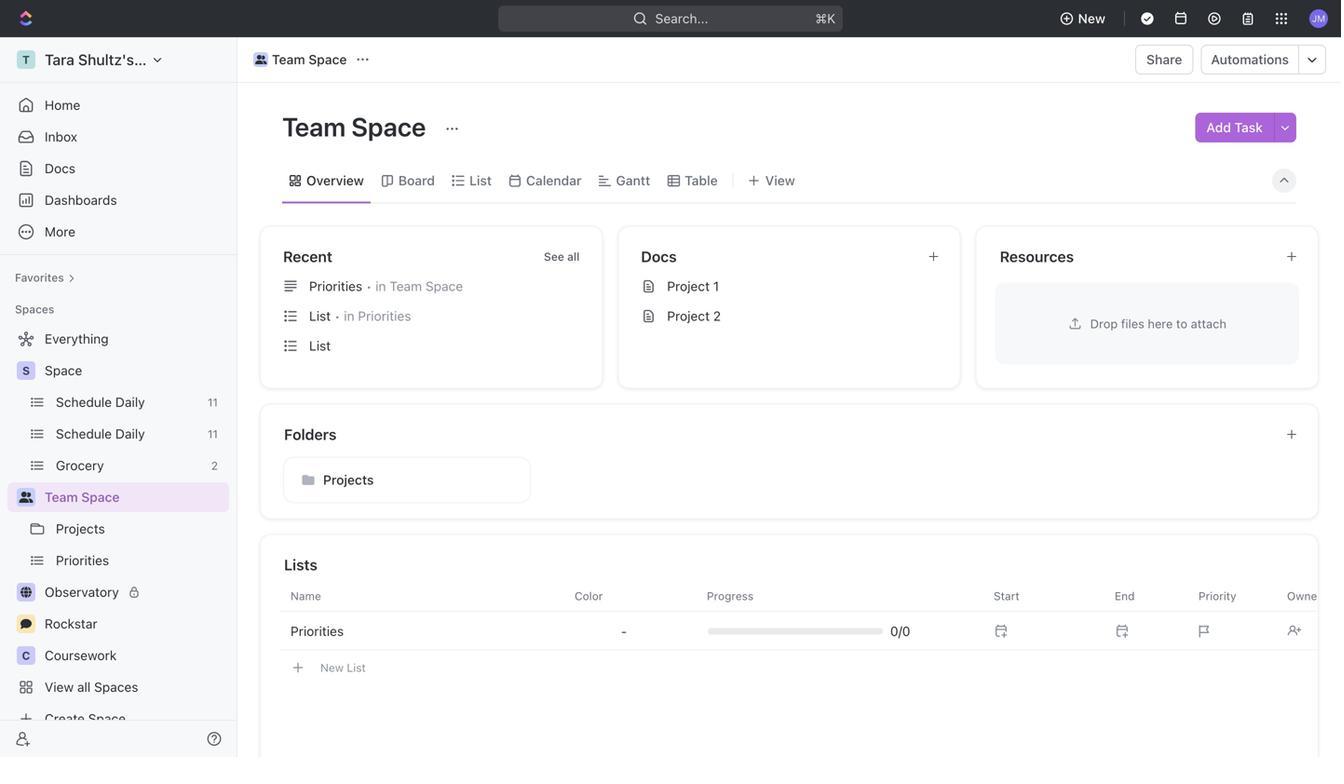 Task type: vqa. For each thing, say whether or not it's contained in the screenshot.


Task type: locate. For each thing, give the bounding box(es) containing it.
all right see
[[567, 250, 580, 263]]

attach
[[1191, 317, 1227, 331]]

1 vertical spatial 11
[[208, 428, 218, 441]]

1 horizontal spatial spaces
[[94, 680, 138, 695]]

1 vertical spatial view
[[45, 680, 74, 695]]

tara shultz's workspace, , element
[[17, 50, 35, 69]]

schedule daily link down 'space' link
[[56, 388, 200, 417]]

project
[[667, 279, 710, 294], [667, 308, 710, 324]]

list link
[[466, 168, 492, 194], [276, 331, 595, 361]]

team up list • in priorities
[[390, 279, 422, 294]]

more
[[45, 224, 75, 239]]

schedule daily link
[[56, 388, 200, 417], [56, 419, 200, 449]]

0 horizontal spatial projects
[[56, 521, 105, 537]]

resources
[[1000, 248, 1074, 266]]

new list
[[320, 661, 366, 675]]

schedule
[[56, 395, 112, 410], [56, 426, 112, 442]]

create space
[[45, 711, 126, 727]]

schedule down 'space' link
[[56, 395, 112, 410]]

0 vertical spatial schedule
[[56, 395, 112, 410]]

schedule daily down 'space' link
[[56, 395, 145, 410]]

1 horizontal spatial priorities link
[[279, 613, 564, 650]]

team right user group image
[[272, 52, 305, 67]]

2 project from the top
[[667, 308, 710, 324]]

0 horizontal spatial all
[[77, 680, 91, 695]]

0 horizontal spatial team space link
[[45, 483, 225, 512]]

1 vertical spatial team space link
[[45, 483, 225, 512]]

everything link
[[7, 324, 225, 354]]

2 daily from the top
[[115, 426, 145, 442]]

docs inside the sidebar navigation
[[45, 161, 75, 176]]

search...
[[655, 11, 708, 26]]

lists button
[[283, 554, 1297, 576]]

team up overview link
[[282, 111, 346, 142]]

team space down grocery
[[45, 490, 120, 505]]

drop files here to attach
[[1091, 317, 1227, 331]]

color button
[[564, 581, 685, 611]]

projects inside 'link'
[[56, 521, 105, 537]]

1 vertical spatial schedule daily
[[56, 426, 145, 442]]

list
[[470, 173, 492, 188], [309, 308, 331, 324], [309, 338, 331, 354], [347, 661, 366, 675]]

project down project 1
[[667, 308, 710, 324]]

docs up project 1
[[641, 248, 677, 266]]

tree
[[7, 324, 229, 734]]

0 vertical spatial daily
[[115, 395, 145, 410]]

0 horizontal spatial new
[[320, 661, 344, 675]]

1 daily from the top
[[115, 395, 145, 410]]

1 schedule from the top
[[56, 395, 112, 410]]

schedule up grocery
[[56, 426, 112, 442]]

in up list • in priorities
[[376, 279, 386, 294]]

owner
[[1288, 590, 1322, 603]]

1 horizontal spatial 2
[[714, 308, 721, 324]]

priorities link down projects 'link'
[[56, 546, 225, 576]]

0 horizontal spatial view
[[45, 680, 74, 695]]

tara
[[45, 51, 74, 68]]

schedule daily up grocery
[[56, 426, 145, 442]]

add task
[[1207, 120, 1263, 135]]

in for team
[[376, 279, 386, 294]]

task
[[1235, 120, 1263, 135]]

0 vertical spatial •
[[366, 279, 372, 293]]

c
[[22, 649, 30, 662]]

calendar link
[[523, 168, 582, 194]]

projects down "folders" on the left bottom of page
[[323, 472, 374, 488]]

1 vertical spatial in
[[344, 308, 355, 324]]

1 vertical spatial schedule
[[56, 426, 112, 442]]

schedule daily
[[56, 395, 145, 410], [56, 426, 145, 442]]

0 vertical spatial priorities link
[[56, 546, 225, 576]]

folders
[[284, 426, 337, 443]]

rockstar link
[[45, 609, 225, 639]]

create space link
[[7, 704, 225, 734]]

1 horizontal spatial projects
[[323, 472, 374, 488]]

list • in priorities
[[309, 308, 411, 324]]

all
[[567, 250, 580, 263], [77, 680, 91, 695]]

team right user group icon
[[45, 490, 78, 505]]

all inside button
[[567, 250, 580, 263]]

end
[[1115, 590, 1135, 603]]

table
[[685, 173, 718, 188]]

0 vertical spatial team space link
[[249, 48, 352, 71]]

start button
[[983, 581, 1104, 611]]

team space
[[272, 52, 347, 67], [282, 111, 432, 142], [45, 490, 120, 505]]

• for priorities
[[366, 279, 372, 293]]

• inside priorities • in team space
[[366, 279, 372, 293]]

priorities up observatory
[[56, 553, 109, 568]]

daily down 'space' link
[[115, 395, 145, 410]]

0 vertical spatial schedule daily
[[56, 395, 145, 410]]

0 horizontal spatial in
[[344, 308, 355, 324]]

1 vertical spatial 2
[[211, 459, 218, 472]]

0 vertical spatial new
[[1078, 11, 1106, 26]]

priorities link
[[56, 546, 225, 576], [279, 613, 564, 650]]

project left 1
[[667, 279, 710, 294]]

view inside 'link'
[[45, 680, 74, 695]]

schedule daily link up grocery link
[[56, 419, 200, 449]]

all inside 'link'
[[77, 680, 91, 695]]

0 vertical spatial project
[[667, 279, 710, 294]]

2 down 1
[[714, 308, 721, 324]]

color
[[575, 590, 603, 603]]

1 vertical spatial schedule daily link
[[56, 419, 200, 449]]

0 horizontal spatial 2
[[211, 459, 218, 472]]

0 vertical spatial schedule daily link
[[56, 388, 200, 417]]

11
[[208, 396, 218, 409], [208, 428, 218, 441]]

projects down grocery
[[56, 521, 105, 537]]

2 right grocery link
[[211, 459, 218, 472]]

in down priorities • in team space
[[344, 308, 355, 324]]

1 vertical spatial •
[[335, 309, 340, 323]]

view inside button
[[766, 173, 795, 188]]

0 vertical spatial team space
[[272, 52, 347, 67]]

space link
[[45, 356, 225, 386]]

projects
[[323, 472, 374, 488], [56, 521, 105, 537]]

space
[[309, 52, 347, 67], [351, 111, 426, 142], [426, 279, 463, 294], [45, 363, 82, 378], [81, 490, 120, 505], [88, 711, 126, 727]]

resources button
[[999, 245, 1271, 268]]

0 vertical spatial 11
[[208, 396, 218, 409]]

1 horizontal spatial all
[[567, 250, 580, 263]]

share button
[[1136, 45, 1194, 75]]

• for list
[[335, 309, 340, 323]]

0 vertical spatial view
[[766, 173, 795, 188]]

spaces down favorites
[[15, 303, 54, 316]]

1 vertical spatial all
[[77, 680, 91, 695]]

1 horizontal spatial •
[[366, 279, 372, 293]]

•
[[366, 279, 372, 293], [335, 309, 340, 323]]

owner button
[[1276, 581, 1342, 611]]

team space inside the sidebar navigation
[[45, 490, 120, 505]]

• inside list • in priorities
[[335, 309, 340, 323]]

1 vertical spatial project
[[667, 308, 710, 324]]

all up create space
[[77, 680, 91, 695]]

2 vertical spatial team space
[[45, 490, 120, 505]]

spaces inside 'link'
[[94, 680, 138, 695]]

1 project from the top
[[667, 279, 710, 294]]

0 vertical spatial spaces
[[15, 303, 54, 316]]

0 horizontal spatial priorities link
[[56, 546, 225, 576]]

projects inside button
[[323, 472, 374, 488]]

0 vertical spatial all
[[567, 250, 580, 263]]

1 vertical spatial daily
[[115, 426, 145, 442]]

overview
[[307, 173, 364, 188]]

more button
[[7, 217, 229, 247]]

0 vertical spatial projects
[[323, 472, 374, 488]]

• up list • in priorities
[[366, 279, 372, 293]]

team
[[272, 52, 305, 67], [282, 111, 346, 142], [390, 279, 422, 294], [45, 490, 78, 505]]

2 11 from the top
[[208, 428, 218, 441]]

1 horizontal spatial view
[[766, 173, 795, 188]]

2
[[714, 308, 721, 324], [211, 459, 218, 472]]

spaces
[[15, 303, 54, 316], [94, 680, 138, 695]]

priority
[[1199, 590, 1237, 603]]

0 vertical spatial in
[[376, 279, 386, 294]]

0 horizontal spatial •
[[335, 309, 340, 323]]

comment image
[[20, 619, 32, 630]]

1 vertical spatial spaces
[[94, 680, 138, 695]]

daily
[[115, 395, 145, 410], [115, 426, 145, 442]]

1 horizontal spatial in
[[376, 279, 386, 294]]

view
[[766, 173, 795, 188], [45, 680, 74, 695]]

dropdown menu image
[[621, 624, 627, 639]]

view for view all spaces
[[45, 680, 74, 695]]

space, , element
[[17, 361, 35, 380]]

dashboards link
[[7, 185, 229, 215]]

daily up grocery link
[[115, 426, 145, 442]]

favorites button
[[7, 266, 83, 289]]

1 horizontal spatial new
[[1078, 11, 1106, 26]]

team space right user group image
[[272, 52, 347, 67]]

1 vertical spatial docs
[[641, 248, 677, 266]]

tree containing everything
[[7, 324, 229, 734]]

here
[[1148, 317, 1173, 331]]

team space up overview
[[282, 111, 432, 142]]

docs down the inbox
[[45, 161, 75, 176]]

1 vertical spatial projects
[[56, 521, 105, 537]]

1
[[714, 279, 719, 294]]

gantt link
[[613, 168, 651, 194]]

0 vertical spatial docs
[[45, 161, 75, 176]]

priorities link down the name button
[[279, 613, 564, 650]]

0 vertical spatial 2
[[714, 308, 721, 324]]

0 horizontal spatial docs
[[45, 161, 75, 176]]

• down priorities • in team space
[[335, 309, 340, 323]]

spaces up create space link
[[94, 680, 138, 695]]

list link down priorities • in team space
[[276, 331, 595, 361]]

view right table
[[766, 173, 795, 188]]

list link right the board
[[466, 168, 492, 194]]

globe image
[[20, 587, 32, 598]]

1 vertical spatial new
[[320, 661, 344, 675]]

new button
[[1052, 4, 1117, 34]]

coursework, , element
[[17, 647, 35, 665]]

1 vertical spatial team space
[[282, 111, 432, 142]]

view up create
[[45, 680, 74, 695]]

1 horizontal spatial docs
[[641, 248, 677, 266]]

grocery
[[56, 458, 104, 473]]



Task type: describe. For each thing, give the bounding box(es) containing it.
home
[[45, 97, 80, 113]]

lists
[[284, 556, 318, 574]]

user group image
[[255, 55, 267, 64]]

view all spaces
[[45, 680, 138, 695]]

recent
[[283, 248, 333, 266]]

grocery link
[[56, 451, 204, 481]]

project 2
[[667, 308, 721, 324]]

progress button
[[696, 581, 972, 611]]

files
[[1121, 317, 1145, 331]]

inbox
[[45, 129, 77, 144]]

shultz's
[[78, 51, 134, 68]]

drop
[[1091, 317, 1118, 331]]

folders button
[[283, 423, 1271, 446]]

see
[[544, 250, 564, 263]]

new for new
[[1078, 11, 1106, 26]]

project 1 link
[[634, 272, 953, 301]]

list inside button
[[347, 661, 366, 675]]

0 horizontal spatial spaces
[[15, 303, 54, 316]]

gantt
[[616, 173, 651, 188]]

t
[[22, 53, 30, 66]]

automations button
[[1202, 46, 1299, 74]]

see all
[[544, 250, 580, 263]]

project for project 2
[[667, 308, 710, 324]]

priorities up list • in priorities
[[309, 279, 363, 294]]

0/0
[[891, 624, 911, 639]]

automations
[[1212, 52, 1289, 67]]

1 11 from the top
[[208, 396, 218, 409]]

coursework
[[45, 648, 117, 663]]

2 inside the sidebar navigation
[[211, 459, 218, 472]]

to
[[1177, 317, 1188, 331]]

2 schedule daily link from the top
[[56, 419, 200, 449]]

priorities inside the sidebar navigation
[[56, 553, 109, 568]]

name
[[291, 590, 321, 603]]

end button
[[1104, 581, 1188, 611]]

observatory
[[45, 585, 119, 600]]

priorities down priorities • in team space
[[358, 308, 411, 324]]

progress
[[707, 590, 754, 603]]

all for see
[[567, 250, 580, 263]]

⌘k
[[815, 11, 836, 26]]

projects link
[[56, 514, 225, 544]]

favorites
[[15, 271, 64, 284]]

calendar
[[526, 173, 582, 188]]

inbox link
[[7, 122, 229, 152]]

home link
[[7, 90, 229, 120]]

team inside the sidebar navigation
[[45, 490, 78, 505]]

project 2 link
[[634, 301, 953, 331]]

create
[[45, 711, 85, 727]]

view button
[[741, 168, 802, 194]]

see all button
[[537, 245, 587, 268]]

in for priorities
[[344, 308, 355, 324]]

observatory link
[[45, 578, 225, 607]]

board
[[399, 173, 435, 188]]

1 vertical spatial list link
[[276, 331, 595, 361]]

project for project 1
[[667, 279, 710, 294]]

add task button
[[1196, 113, 1274, 143]]

1 vertical spatial priorities link
[[279, 613, 564, 650]]

table link
[[681, 168, 718, 194]]

view for view
[[766, 173, 795, 188]]

everything
[[45, 331, 109, 347]]

priorities down "name"
[[291, 624, 344, 639]]

priority button
[[1188, 581, 1276, 611]]

start
[[994, 590, 1020, 603]]

view button
[[741, 159, 802, 203]]

projects button
[[283, 457, 531, 504]]

1 horizontal spatial team space link
[[249, 48, 352, 71]]

docs link
[[7, 154, 229, 184]]

user group image
[[19, 492, 33, 503]]

2 schedule daily from the top
[[56, 426, 145, 442]]

workspace
[[138, 51, 215, 68]]

add
[[1207, 120, 1232, 135]]

2 schedule from the top
[[56, 426, 112, 442]]

coursework link
[[45, 641, 225, 671]]

jm
[[1313, 13, 1326, 24]]

jm button
[[1304, 4, 1334, 34]]

tree inside the sidebar navigation
[[7, 324, 229, 734]]

overview link
[[303, 168, 364, 194]]

sidebar navigation
[[0, 37, 241, 757]]

s
[[22, 364, 30, 377]]

new for new list
[[320, 661, 344, 675]]

dashboards
[[45, 192, 117, 208]]

0 vertical spatial list link
[[466, 168, 492, 194]]

project 1
[[667, 279, 719, 294]]

1 schedule daily from the top
[[56, 395, 145, 410]]

1 schedule daily link from the top
[[56, 388, 200, 417]]

new list button
[[279, 652, 1342, 684]]

view all spaces link
[[7, 673, 225, 702]]

all for view
[[77, 680, 91, 695]]

share
[[1147, 52, 1183, 67]]

board link
[[395, 168, 435, 194]]

rockstar
[[45, 616, 97, 632]]

tara shultz's workspace
[[45, 51, 215, 68]]

priorities • in team space
[[309, 279, 463, 294]]

name button
[[279, 581, 564, 611]]



